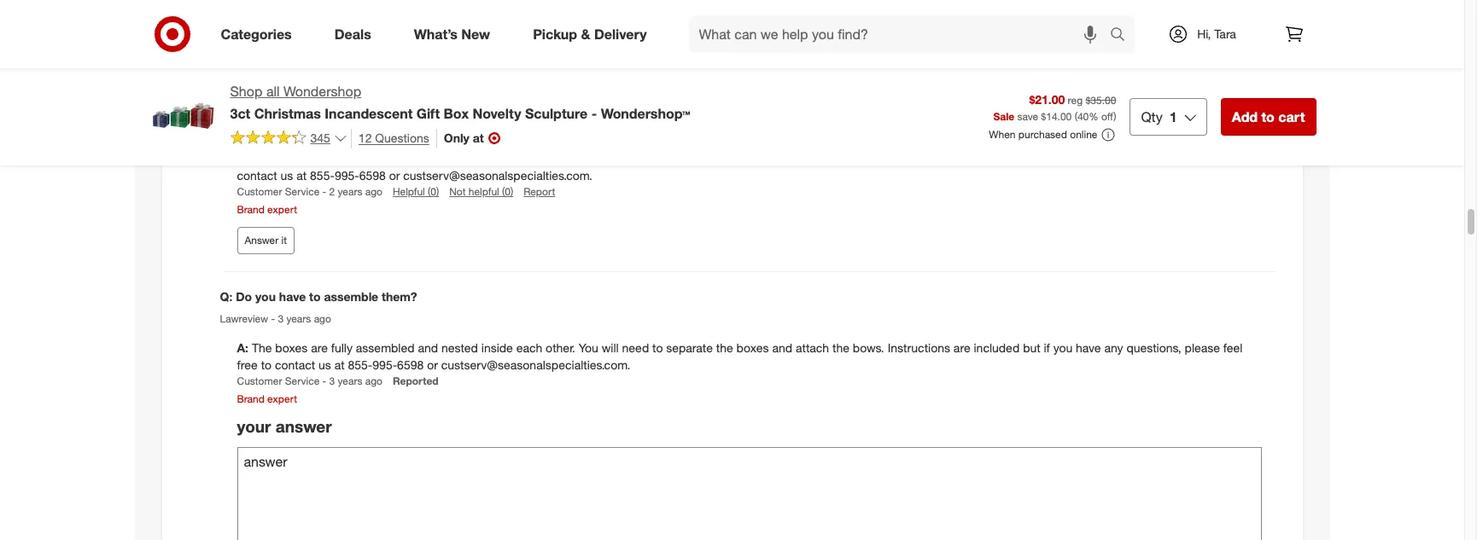 Task type: locate. For each thing, give the bounding box(es) containing it.
1 vertical spatial answer
[[276, 417, 332, 437]]

1 horizontal spatial bows.
[[1154, 134, 1186, 149]]

0 vertical spatial answer
[[843, 83, 885, 98]]

to down the
[[261, 358, 272, 372]]

shop all wondershop 3ct christmas incandescent gift box novelty sculpture - wondershop™
[[230, 83, 690, 122]]

1 horizontal spatial us
[[319, 358, 331, 372]]

q: inside q: everyone asks how to use the stakes and how to tie on the bows of these lighted boxes. you don't seem to answer these questions and i'm hesitant to purchase brenda - 2 years ago
[[220, 83, 233, 98]]

1 vertical spatial q:
[[220, 290, 233, 304]]

0 horizontal spatial 995-
[[335, 168, 359, 183]]

or up the reported
[[427, 358, 438, 372]]

2 customer from the top
[[237, 375, 282, 388]]

0 horizontal spatial stakes
[[409, 83, 446, 98]]

0 vertical spatial bows.
[[1154, 134, 1186, 149]]

lawreview
[[220, 312, 268, 325]]

hi,
[[1198, 26, 1211, 41]]

1 vertical spatial contact
[[275, 358, 315, 372]]

expert for there
[[267, 203, 297, 216]]

1 service from the top
[[285, 185, 320, 198]]

1 vertical spatial 6598
[[397, 358, 424, 372]]

ago up fully
[[314, 312, 331, 325]]

1 horizontal spatial 995-
[[373, 358, 397, 372]]

bows inside q: everyone asks how to use the stakes and how to tie on the bows of these lighted boxes. you don't seem to answer these questions and i'm hesitant to purchase brenda - 2 years ago
[[572, 83, 603, 98]]

1 horizontal spatial need
[[1063, 151, 1090, 166]]

be down "corresponding"
[[643, 151, 657, 166]]

years
[[272, 106, 296, 119], [338, 185, 362, 198], [287, 312, 311, 325], [338, 375, 362, 388]]

need
[[1063, 151, 1090, 166], [622, 341, 649, 355]]

instructions
[[913, 151, 976, 166]]

contact down stakes,
[[237, 168, 277, 183]]

only
[[444, 131, 470, 145]]

1 vertical spatial customer
[[237, 375, 282, 388]]

1 horizontal spatial or
[[427, 358, 438, 372]]

0 vertical spatial if
[[452, 151, 459, 166]]

1 vertical spatial need
[[622, 341, 649, 355]]

boxes. up fabric.
[[775, 134, 810, 149]]

have inside q: do you have to assemble them? lawreview - 3 years ago
[[279, 290, 306, 304]]

these up wondershop™
[[621, 83, 652, 98]]

2 vertical spatial have
[[1076, 341, 1101, 355]]

years down all
[[272, 106, 296, 119]]

0 vertical spatial feel
[[1195, 151, 1215, 166]]

to up 40
[[1076, 83, 1087, 98]]

1 horizontal spatial these
[[888, 83, 919, 98]]

and left attach
[[772, 341, 793, 355]]

have up stake
[[364, 134, 389, 149]]

0 vertical spatial 3
[[278, 312, 284, 325]]

0 vertical spatial contact
[[237, 168, 277, 183]]

1 (0) from the left
[[428, 185, 439, 198]]

q: left 'do'
[[220, 290, 233, 304]]

1 horizontal spatial if
[[1044, 341, 1050, 355]]

bows
[[572, 83, 603, 98], [332, 134, 361, 149]]

to down $ at top
[[1041, 134, 1052, 149]]

are
[[497, 134, 514, 149], [911, 134, 928, 149], [495, 151, 512, 166], [839, 151, 856, 166], [311, 341, 328, 355], [954, 341, 971, 355]]

customer down stakes,
[[237, 185, 282, 198]]

holes down posts
[[397, 151, 425, 166]]

0 vertical spatial please
[[1157, 151, 1192, 166]]

tara
[[1215, 26, 1237, 41]]

answer
[[245, 234, 279, 247]]

contact inside the boxes are fully assembled and nested inside each other.  you will need to separate the boxes and attach the bows.  instructions are included but if you have any questions, please feel free to contact us at 855-995-6598 or custserv@seasonalspecialties.com.
[[275, 358, 315, 372]]

None text field
[[237, 448, 1262, 541]]

asks
[[292, 83, 318, 98]]

0 vertical spatial included
[[992, 134, 1038, 149]]

1 vertical spatial service
[[285, 375, 320, 388]]

0 horizontal spatial these
[[621, 83, 652, 98]]

it
[[281, 234, 287, 247]]

you inside the boxes are fully assembled and nested inside each other.  you will need to separate the boxes and attach the bows.  instructions are included but if you have any questions, please feel free to contact us at 855-995-6598 or custserv@seasonalspecialties.com.
[[579, 341, 599, 355]]

1 expert from the top
[[267, 203, 297, 216]]

further
[[1055, 134, 1091, 149]]

1 vertical spatial brand expert
[[237, 393, 297, 406]]

to inside q: do you have to assemble them? lawreview - 3 years ago
[[309, 290, 321, 304]]

1 a: from the top
[[237, 134, 252, 149]]

there
[[805, 151, 836, 166]]

us
[[281, 168, 293, 183], [319, 358, 331, 372]]

1 vertical spatial bows.
[[853, 341, 885, 355]]

stakes left can
[[583, 151, 617, 166]]

0 vertical spatial 2
[[263, 106, 269, 119]]

(0) right "helpful" at the left of the page
[[502, 185, 513, 198]]

1 horizontal spatial feel
[[1224, 341, 1243, 355]]

2
[[263, 106, 269, 119], [329, 185, 335, 198]]

a: down lawreview on the left of the page
[[237, 341, 252, 355]]

or up helpful on the top left of page
[[389, 168, 400, 183]]

0 horizontal spatial have
[[279, 290, 306, 304]]

lighted
[[656, 83, 695, 98]]

feel down for
[[1195, 151, 1215, 166]]

1 horizontal spatial have
[[364, 134, 389, 149]]

new
[[462, 25, 490, 42]]

1 q: from the top
[[220, 83, 233, 98]]

on right tie on the left top of the page
[[533, 83, 548, 98]]

i'm
[[1006, 83, 1023, 98]]

or inside hi brenda, the bows have posts on them that are inserted into the corresponding holes in the gift boxes.  additionally, there are plastic ties included to further secure the bows.  for the stakes, there should be stake holes but, if those are missing, the stakes can be pushed through the fabric.  there are assembly instructions included.  if you need assistance, please feel free to contact us at 855-995-6598 or custserv@seasonalspecialties.com.
[[389, 168, 400, 183]]

holes
[[689, 134, 718, 149], [397, 151, 425, 166]]

q: up "brenda"
[[220, 83, 233, 98]]

the right attach
[[833, 341, 850, 355]]

instructions
[[888, 341, 951, 355]]

0 horizontal spatial feel
[[1195, 151, 1215, 166]]

0 vertical spatial customer
[[237, 185, 282, 198]]

but,
[[429, 151, 449, 166]]

please inside hi brenda, the bows have posts on them that are inserted into the corresponding holes in the gift boxes.  additionally, there are plastic ties included to further secure the bows.  for the stakes, there should be stake holes but, if those are missing, the stakes can be pushed through the fabric.  there are assembly instructions included.  if you need assistance, please feel free to contact us at 855-995-6598 or custserv@seasonalspecialties.com.
[[1157, 151, 1192, 166]]

bows. left the instructions
[[853, 341, 885, 355]]

3
[[278, 312, 284, 325], [329, 375, 335, 388]]

not
[[449, 185, 466, 198]]

6598 down stake
[[359, 168, 386, 183]]

to left tie on the left top of the page
[[501, 83, 513, 98]]

boxes. inside hi brenda, the bows have posts on them that are inserted into the corresponding holes in the gift boxes.  additionally, there are plastic ties included to further secure the bows.  for the stakes, there should be stake holes but, if those are missing, the stakes can be pushed through the fabric.  there are assembly instructions included.  if you need assistance, please feel free to contact us at 855-995-6598 or custserv@seasonalspecialties.com.
[[775, 134, 810, 149]]

years right lawreview on the left of the page
[[287, 312, 311, 325]]

995-
[[335, 168, 359, 183], [373, 358, 397, 372]]

995- inside the boxes are fully assembled and nested inside each other.  you will need to separate the boxes and attach the bows.  instructions are included but if you have any questions, please feel free to contact us at 855-995-6598 or custserv@seasonalspecialties.com.
[[373, 358, 397, 372]]

brand expert up your at the left bottom of page
[[237, 393, 297, 406]]

995- inside hi brenda, the bows have posts on them that are inserted into the corresponding holes in the gift boxes.  additionally, there are plastic ties included to further secure the bows.  for the stakes, there should be stake holes but, if those are missing, the stakes can be pushed through the fabric.  there are assembly instructions included.  if you need assistance, please feel free to contact us at 855-995-6598 or custserv@seasonalspecialties.com.
[[335, 168, 359, 183]]

12
[[359, 131, 372, 145]]

us up customer service - 2 years ago
[[281, 168, 293, 183]]

and up box at left top
[[449, 83, 471, 98]]

if right but, at left
[[452, 151, 459, 166]]

ago inside q: do you have to assemble them? lawreview - 3 years ago
[[314, 312, 331, 325]]

helpful
[[393, 185, 425, 198]]

2 down everyone
[[263, 106, 269, 119]]

%
[[1089, 110, 1099, 123]]

- inside q: everyone asks how to use the stakes and how to tie on the bows of these lighted boxes. you don't seem to answer these questions and i'm hesitant to purchase brenda - 2 years ago
[[256, 106, 260, 119]]

brand for the boxes are fully assembled and nested inside each other.  you will need to separate the boxes and attach the bows.  instructions are included but if you have any questions, please feel free to contact us at 855-995-6598 or custserv@seasonalspecialties.com.
[[237, 393, 265, 406]]

boxes. right 'lighted'
[[698, 83, 735, 98]]

1 vertical spatial feel
[[1224, 341, 1243, 355]]

995- down should
[[335, 168, 359, 183]]

the right use
[[387, 83, 405, 98]]

1 vertical spatial bows
[[332, 134, 361, 149]]

1 vertical spatial brand
[[237, 393, 265, 406]]

995- down assembled
[[373, 358, 397, 372]]

answer it button
[[237, 228, 295, 255]]

1 vertical spatial included
[[974, 341, 1020, 355]]

stake
[[365, 151, 393, 166]]

1 horizontal spatial boxes
[[737, 341, 769, 355]]

you right but on the bottom of the page
[[1054, 341, 1073, 355]]

but
[[1023, 341, 1041, 355]]

1 vertical spatial or
[[427, 358, 438, 372]]

0 horizontal spatial you
[[579, 341, 599, 355]]

brand expert up answer it at the top of page
[[237, 203, 297, 216]]

or inside the boxes are fully assembled and nested inside each other.  you will need to separate the boxes and attach the bows.  instructions are included but if you have any questions, please feel free to contact us at 855-995-6598 or custserv@seasonalspecialties.com.
[[427, 358, 438, 372]]

40
[[1078, 110, 1089, 123]]

gift
[[417, 105, 440, 122]]

answer up additionally,
[[843, 83, 885, 98]]

bows. down 1
[[1154, 134, 1186, 149]]

2 brand expert from the top
[[237, 393, 297, 406]]

1 vertical spatial if
[[1044, 341, 1050, 355]]

feel
[[1195, 151, 1215, 166], [1224, 341, 1243, 355]]

there up "assembly" on the top of page
[[880, 134, 908, 149]]

1 horizontal spatial at
[[335, 358, 345, 372]]

1 horizontal spatial 2
[[329, 185, 335, 198]]

3 right lawreview on the left of the page
[[278, 312, 284, 325]]

custserv@seasonalspecialties.com. up "helpful" at the left of the page
[[403, 168, 593, 183]]

brand
[[237, 203, 265, 216], [237, 393, 265, 406]]

2 a: from the top
[[237, 341, 252, 355]]

1 brand from the top
[[237, 203, 265, 216]]

at up those at left top
[[473, 131, 484, 145]]

What can we help you find? suggestions appear below search field
[[689, 15, 1114, 53]]

0 horizontal spatial 6598
[[359, 168, 386, 183]]

customer down the
[[237, 375, 282, 388]]

to inside "button"
[[1262, 108, 1275, 125]]

contact up customer service - 3 years ago
[[275, 358, 315, 372]]

1 these from the left
[[621, 83, 652, 98]]

boxes. inside q: everyone asks how to use the stakes and how to tie on the bows of these lighted boxes. you don't seem to answer these questions and i'm hesitant to purchase brenda - 2 years ago
[[698, 83, 735, 98]]

christmas
[[254, 105, 321, 122]]

1 horizontal spatial 6598
[[397, 358, 424, 372]]

at up customer service - 2 years ago
[[297, 168, 307, 183]]

bows. inside hi brenda, the bows have posts on them that are inserted into the corresponding holes in the gift boxes.  additionally, there are plastic ties included to further secure the bows.  for the stakes, there should be stake holes but, if those are missing, the stakes can be pushed through the fabric.  there are assembly instructions included.  if you need assistance, please feel free to contact us at 855-995-6598 or custserv@seasonalspecialties.com.
[[1154, 134, 1186, 149]]

0 vertical spatial you
[[738, 83, 759, 98]]

free down add
[[1218, 151, 1239, 166]]

0 horizontal spatial us
[[281, 168, 293, 183]]

bows inside hi brenda, the bows have posts on them that are inserted into the corresponding holes in the gift boxes.  additionally, there are plastic ties included to further secure the bows.  for the stakes, there should be stake holes but, if those are missing, the stakes can be pushed through the fabric.  there are assembly instructions included.  if you need assistance, please feel free to contact us at 855-995-6598 or custserv@seasonalspecialties.com.
[[332, 134, 361, 149]]

corresponding
[[608, 134, 686, 149]]

the down gift
[[748, 151, 765, 166]]

0 horizontal spatial if
[[452, 151, 459, 166]]

the down into
[[562, 151, 579, 166]]

additionally,
[[813, 134, 877, 149]]

0 horizontal spatial 2
[[263, 106, 269, 119]]

q: for q: do you have to assemble them?
[[220, 290, 233, 304]]

1 vertical spatial a:
[[237, 341, 252, 355]]

1 vertical spatial please
[[1185, 341, 1220, 355]]

1 horizontal spatial there
[[880, 134, 908, 149]]

qty 1
[[1141, 108, 1178, 125]]

0 vertical spatial brand expert
[[237, 203, 297, 216]]

0 horizontal spatial how
[[321, 83, 345, 98]]

2 horizontal spatial at
[[473, 131, 484, 145]]

assembled
[[356, 341, 415, 355]]

feel inside the boxes are fully assembled and nested inside each other.  you will need to separate the boxes and attach the bows.  instructions are included but if you have any questions, please feel free to contact us at 855-995-6598 or custserv@seasonalspecialties.com.
[[1224, 341, 1243, 355]]

years down should
[[338, 185, 362, 198]]

on up but, at left
[[426, 134, 439, 149]]

you inside q: do you have to assemble them? lawreview - 3 years ago
[[255, 290, 276, 304]]

1 horizontal spatial bows
[[572, 83, 603, 98]]

what's new link
[[399, 15, 512, 53]]

at inside the boxes are fully assembled and nested inside each other.  you will need to separate the boxes and attach the bows.  instructions are included but if you have any questions, please feel free to contact us at 855-995-6598 or custserv@seasonalspecialties.com.
[[335, 358, 345, 372]]

expert up it at the top of the page
[[267, 203, 297, 216]]

bows left of
[[572, 83, 603, 98]]

0 horizontal spatial 855-
[[310, 168, 335, 183]]

1 vertical spatial 2
[[329, 185, 335, 198]]

2 boxes from the left
[[737, 341, 769, 355]]

0 horizontal spatial bows
[[332, 134, 361, 149]]

the up should
[[312, 134, 329, 149]]

0 horizontal spatial boxes.
[[698, 83, 735, 98]]

need inside hi brenda, the bows have posts on them that are inserted into the corresponding holes in the gift boxes.  additionally, there are plastic ties included to further secure the bows.  for the stakes, there should be stake holes but, if those are missing, the stakes can be pushed through the fabric.  there are assembly instructions included.  if you need assistance, please feel free to contact us at 855-995-6598 or custserv@seasonalspecialties.com.
[[1063, 151, 1090, 166]]

0 vertical spatial us
[[281, 168, 293, 183]]

how
[[321, 83, 345, 98], [474, 83, 498, 98]]

service down should
[[285, 185, 320, 198]]

12 questions
[[359, 131, 429, 145]]

boxes. for you
[[698, 83, 735, 98]]

1 vertical spatial at
[[297, 168, 307, 183]]

the
[[387, 83, 405, 98], [551, 83, 569, 98], [312, 134, 329, 149], [588, 134, 605, 149], [734, 134, 751, 149], [1134, 134, 1151, 149], [1210, 134, 1227, 149], [562, 151, 579, 166], [748, 151, 765, 166], [716, 341, 733, 355], [833, 341, 850, 355]]

brand up answer
[[237, 203, 265, 216]]

need right will
[[622, 341, 649, 355]]

wondershop™
[[601, 105, 690, 122]]

hesitant
[[1026, 83, 1072, 98]]

boxes left attach
[[737, 341, 769, 355]]

2 q: from the top
[[220, 290, 233, 304]]

2 brand from the top
[[237, 393, 265, 406]]

(0) left not
[[428, 185, 439, 198]]

1 horizontal spatial boxes.
[[775, 134, 810, 149]]

expert up your answer
[[267, 393, 297, 406]]

you left don't at the top right of page
[[738, 83, 759, 98]]

you
[[1041, 151, 1060, 166], [255, 290, 276, 304], [1054, 341, 1073, 355]]

helpful
[[469, 185, 499, 198]]

1 vertical spatial expert
[[267, 393, 297, 406]]

0 horizontal spatial on
[[426, 134, 439, 149]]

you left will
[[579, 341, 599, 355]]

0 horizontal spatial 3
[[278, 312, 284, 325]]

0 horizontal spatial need
[[622, 341, 649, 355]]

deals link
[[320, 15, 393, 53]]

0 vertical spatial you
[[1041, 151, 1060, 166]]

1 vertical spatial custserv@seasonalspecialties.com.
[[441, 358, 631, 372]]

0 vertical spatial free
[[1218, 151, 1239, 166]]

0 vertical spatial brand
[[237, 203, 265, 216]]

please right questions,
[[1185, 341, 1220, 355]]

0 vertical spatial a:
[[237, 134, 252, 149]]

0 vertical spatial on
[[533, 83, 548, 98]]

855- down fully
[[348, 358, 373, 372]]

0 vertical spatial stakes
[[409, 83, 446, 98]]

1 horizontal spatial (0)
[[502, 185, 513, 198]]

have inside hi brenda, the bows have posts on them that are inserted into the corresponding holes in the gift boxes.  additionally, there are plastic ties included to further secure the bows.  for the stakes, there should be stake holes but, if those are missing, the stakes can be pushed through the fabric.  there are assembly instructions included.  if you need assistance, please feel free to contact us at 855-995-6598 or custserv@seasonalspecialties.com.
[[364, 134, 389, 149]]

0 vertical spatial holes
[[689, 134, 718, 149]]

the up sculpture
[[551, 83, 569, 98]]

holes left 'in'
[[689, 134, 718, 149]]

you
[[738, 83, 759, 98], [579, 341, 599, 355]]

have right 'do'
[[279, 290, 306, 304]]

q: inside q: do you have to assemble them? lawreview - 3 years ago
[[220, 290, 233, 304]]

custserv@seasonalspecialties.com. down each
[[441, 358, 631, 372]]

1 vertical spatial have
[[279, 290, 306, 304]]

1 vertical spatial there
[[278, 151, 305, 166]]

please down for
[[1157, 151, 1192, 166]]

are right the that
[[497, 134, 514, 149]]

1 horizontal spatial you
[[738, 83, 759, 98]]

there
[[880, 134, 908, 149], [278, 151, 305, 166]]

6598
[[359, 168, 386, 183], [397, 358, 424, 372]]

2 vertical spatial at
[[335, 358, 345, 372]]

the right separate
[[716, 341, 733, 355]]

0 vertical spatial 855-
[[310, 168, 335, 183]]

0 horizontal spatial boxes
[[275, 341, 308, 355]]

0 horizontal spatial at
[[297, 168, 307, 183]]

1 horizontal spatial be
[[643, 151, 657, 166]]

brand up your at the left bottom of page
[[237, 393, 265, 406]]

1 horizontal spatial stakes
[[583, 151, 617, 166]]

secure
[[1094, 134, 1131, 149]]

free inside hi brenda, the bows have posts on them that are inserted into the corresponding holes in the gift boxes.  additionally, there are plastic ties included to further secure the bows.  for the stakes, there should be stake holes but, if those are missing, the stakes can be pushed through the fabric.  there are assembly instructions included.  if you need assistance, please feel free to contact us at 855-995-6598 or custserv@seasonalspecialties.com.
[[1218, 151, 1239, 166]]

that
[[473, 134, 494, 149]]

please
[[1157, 151, 1192, 166], [1185, 341, 1220, 355]]

bows right 345
[[332, 134, 361, 149]]

brenda
[[220, 106, 253, 119]]

0 horizontal spatial be
[[348, 151, 361, 166]]

1 brand expert from the top
[[237, 203, 297, 216]]

1 horizontal spatial answer
[[843, 83, 885, 98]]

a:
[[237, 134, 252, 149], [237, 341, 252, 355]]

$
[[1041, 110, 1046, 123]]

for
[[1189, 134, 1206, 149]]

and left i'm
[[982, 83, 1003, 98]]

to left assemble
[[309, 290, 321, 304]]

a: up stakes,
[[237, 134, 252, 149]]

&
[[581, 25, 591, 42]]

1 how from the left
[[321, 83, 345, 98]]

included inside hi brenda, the bows have posts on them that are inserted into the corresponding holes in the gift boxes.  additionally, there are plastic ties included to further secure the bows.  for the stakes, there should be stake holes but, if those are missing, the stakes can be pushed through the fabric.  there are assembly instructions included.  if you need assistance, please feel free to contact us at 855-995-6598 or custserv@seasonalspecialties.com.
[[992, 134, 1038, 149]]

- right lawreview on the left of the page
[[271, 312, 275, 325]]

0 horizontal spatial (0)
[[428, 185, 439, 198]]

answer
[[843, 83, 885, 98], [276, 417, 332, 437]]

0 vertical spatial expert
[[267, 203, 297, 216]]

0 horizontal spatial free
[[237, 358, 258, 372]]

bows. inside the boxes are fully assembled and nested inside each other.  you will need to separate the boxes and attach the bows.  instructions are included but if you have any questions, please feel free to contact us at 855-995-6598 or custserv@seasonalspecialties.com.
[[853, 341, 885, 355]]

0 vertical spatial service
[[285, 185, 320, 198]]

there down brenda,
[[278, 151, 305, 166]]

345 link
[[230, 129, 347, 150]]

1 vertical spatial 3
[[329, 375, 335, 388]]

sculpture
[[525, 105, 588, 122]]

you right 'do'
[[255, 290, 276, 304]]

2 expert from the top
[[267, 393, 297, 406]]

reg
[[1068, 94, 1083, 107]]

what's
[[414, 25, 458, 42]]

1 vertical spatial you
[[255, 290, 276, 304]]

on
[[533, 83, 548, 98], [426, 134, 439, 149]]

each
[[516, 341, 543, 355]]

how right asks
[[321, 83, 345, 98]]

questions
[[923, 83, 978, 98]]

3 down fully
[[329, 375, 335, 388]]

included left but on the bottom of the page
[[974, 341, 1020, 355]]

0 vertical spatial or
[[389, 168, 400, 183]]

customer for stakes,
[[237, 185, 282, 198]]

to right add
[[1262, 108, 1275, 125]]

boxes right the
[[275, 341, 308, 355]]

- right 3ct
[[256, 106, 260, 119]]

0 horizontal spatial answer
[[276, 417, 332, 437]]

at
[[473, 131, 484, 145], [297, 168, 307, 183], [335, 358, 345, 372]]

bows.
[[1154, 134, 1186, 149], [853, 341, 885, 355]]

2 (0) from the left
[[502, 185, 513, 198]]

- right sculpture
[[592, 105, 597, 122]]

2 vertical spatial you
[[1054, 341, 1073, 355]]

2 service from the top
[[285, 375, 320, 388]]

to right seem
[[828, 83, 840, 98]]

questions,
[[1127, 341, 1182, 355]]

1 vertical spatial stakes
[[583, 151, 617, 166]]

a: for the boxes are fully assembled and nested inside each other.  you will need to separate the boxes and attach the bows.  instructions are included but if you have any questions, please feel free to contact us at 855-995-6598 or custserv@seasonalspecialties.com.
[[237, 341, 252, 355]]

1 customer from the top
[[237, 185, 282, 198]]



Task type: describe. For each thing, give the bounding box(es) containing it.
855- inside the boxes are fully assembled and nested inside each other.  you will need to separate the boxes and attach the bows.  instructions are included but if you have any questions, please feel free to contact us at 855-995-6598 or custserv@seasonalspecialties.com.
[[348, 358, 373, 372]]

will
[[602, 341, 619, 355]]

and left nested
[[418, 341, 438, 355]]

brand expert for to
[[237, 393, 297, 406]]

1 horizontal spatial 3
[[329, 375, 335, 388]]

reported
[[393, 375, 439, 388]]

add to cart button
[[1221, 98, 1317, 136]]

custserv@seasonalspecialties.com. inside the boxes are fully assembled and nested inside each other.  you will need to separate the boxes and attach the bows.  instructions are included but if you have any questions, please feel free to contact us at 855-995-6598 or custserv@seasonalspecialties.com.
[[441, 358, 631, 372]]

answer it
[[245, 234, 287, 247]]

into
[[565, 134, 585, 149]]

wondershop
[[284, 83, 361, 100]]

only at
[[444, 131, 484, 145]]

them
[[443, 134, 470, 149]]

your
[[237, 417, 271, 437]]

add to cart
[[1232, 108, 1305, 125]]

all
[[266, 83, 280, 100]]

categories link
[[206, 15, 313, 53]]

ago down assembled
[[365, 375, 383, 388]]

inserted
[[517, 134, 561, 149]]

you inside q: everyone asks how to use the stakes and how to tie on the bows of these lighted boxes. you don't seem to answer these questions and i'm hesitant to purchase brenda - 2 years ago
[[738, 83, 759, 98]]

online
[[1070, 128, 1098, 141]]

shop
[[230, 83, 263, 100]]

q: everyone asks how to use the stakes and how to tie on the bows of these lighted boxes. you don't seem to answer these questions and i'm hesitant to purchase brenda - 2 years ago
[[220, 83, 1144, 119]]

- up your answer
[[322, 375, 326, 388]]

purchase
[[1091, 83, 1144, 98]]

14.00
[[1046, 110, 1072, 123]]

customer service - 3 years ago
[[237, 375, 383, 388]]

report button
[[524, 185, 555, 199]]

on inside hi brenda, the bows have posts on them that are inserted into the corresponding holes in the gift boxes.  additionally, there are plastic ties included to further secure the bows.  for the stakes, there should be stake holes but, if those are missing, the stakes can be pushed through the fabric.  there are assembly instructions included.  if you need assistance, please feel free to contact us at 855-995-6598 or custserv@seasonalspecialties.com.
[[426, 134, 439, 149]]

pushed
[[660, 151, 701, 166]]

ago inside q: everyone asks how to use the stakes and how to tie on the bows of these lighted boxes. you don't seem to answer these questions and i'm hesitant to purchase brenda - 2 years ago
[[299, 106, 316, 119]]

the boxes are fully assembled and nested inside each other.  you will need to separate the boxes and attach the bows.  instructions are included but if you have any questions, please feel free to contact us at 855-995-6598 or custserv@seasonalspecialties.com.
[[237, 341, 1243, 372]]

ties
[[970, 134, 989, 149]]

included.
[[979, 151, 1027, 166]]

cart
[[1279, 108, 1305, 125]]

helpful  (0)
[[393, 185, 439, 198]]

345
[[310, 131, 330, 145]]

years inside q: do you have to assemble them? lawreview - 3 years ago
[[287, 312, 311, 325]]

incandescent
[[325, 105, 413, 122]]

you inside hi brenda, the bows have posts on them that are inserted into the corresponding holes in the gift boxes.  additionally, there are plastic ties included to further secure the bows.  for the stakes, there should be stake holes but, if those are missing, the stakes can be pushed through the fabric.  there are assembly instructions included.  if you need assistance, please feel free to contact us at 855-995-6598 or custserv@seasonalspecialties.com.
[[1041, 151, 1060, 166]]

novelty
[[473, 105, 521, 122]]

3 inside q: do you have to assemble them? lawreview - 3 years ago
[[278, 312, 284, 325]]

pickup & delivery link
[[519, 15, 668, 53]]

the right into
[[588, 134, 605, 149]]

6598 inside the boxes are fully assembled and nested inside each other.  you will need to separate the boxes and attach the bows.  instructions are included but if you have any questions, please feel free to contact us at 855-995-6598 or custserv@seasonalspecialties.com.
[[397, 358, 424, 372]]

expert for to
[[267, 393, 297, 406]]

2 how from the left
[[474, 83, 498, 98]]

are right the instructions
[[954, 341, 971, 355]]

if
[[1031, 151, 1037, 166]]

us inside hi brenda, the bows have posts on them that are inserted into the corresponding holes in the gift boxes.  additionally, there are plastic ties included to further secure the bows.  for the stakes, there should be stake holes but, if those are missing, the stakes can be pushed through the fabric.  there are assembly instructions included.  if you need assistance, please feel free to contact us at 855-995-6598 or custserv@seasonalspecialties.com.
[[281, 168, 293, 183]]

0 horizontal spatial holes
[[397, 151, 425, 166]]

assembly
[[859, 151, 910, 166]]

through
[[704, 151, 745, 166]]

stakes inside hi brenda, the bows have posts on them that are inserted into the corresponding holes in the gift boxes.  additionally, there are plastic ties included to further secure the bows.  for the stakes, there should be stake holes but, if those are missing, the stakes can be pushed through the fabric.  there are assembly instructions included.  if you need assistance, please feel free to contact us at 855-995-6598 or custserv@seasonalspecialties.com.
[[583, 151, 617, 166]]

brand for hi brenda, the bows have posts on them that are inserted into the corresponding holes in the gift boxes.  additionally, there are plastic ties included to further secure the bows.  for the stakes, there should be stake holes but, if those are missing, the stakes can be pushed through the fabric.  there are assembly instructions included.  if you need assistance, please feel free to contact us at 855-995-6598 or custserv@seasonalspecialties.com.
[[237, 203, 265, 216]]

purchased
[[1019, 128, 1068, 141]]

plastic
[[932, 134, 967, 149]]

sale
[[994, 110, 1015, 123]]

2 these from the left
[[888, 83, 919, 98]]

years down fully
[[338, 375, 362, 388]]

nested
[[442, 341, 478, 355]]

2 be from the left
[[643, 151, 657, 166]]

service for should
[[285, 185, 320, 198]]

contact inside hi brenda, the bows have posts on them that are inserted into the corresponding holes in the gift boxes.  additionally, there are plastic ties included to further secure the bows.  for the stakes, there should be stake holes but, if those are missing, the stakes can be pushed through the fabric.  there are assembly instructions included.  if you need assistance, please feel free to contact us at 855-995-6598 or custserv@seasonalspecialties.com.
[[237, 168, 277, 183]]

boxes. for additionally,
[[775, 134, 810, 149]]

to left use
[[349, 83, 360, 98]]

us inside the boxes are fully assembled and nested inside each other.  you will need to separate the boxes and attach the bows.  instructions are included but if you have any questions, please feel free to contact us at 855-995-6598 or custserv@seasonalspecialties.com.
[[319, 358, 331, 372]]

on inside q: everyone asks how to use the stakes and how to tie on the bows of these lighted boxes. you don't seem to answer these questions and i'm hesitant to purchase brenda - 2 years ago
[[533, 83, 548, 98]]

(
[[1075, 110, 1078, 123]]

search
[[1102, 27, 1143, 44]]

brand expert for there
[[237, 203, 297, 216]]

helpful  (0) button
[[393, 185, 439, 199]]

stakes inside q: everyone asks how to use the stakes and how to tie on the bows of these lighted boxes. you don't seem to answer these questions and i'm hesitant to purchase brenda - 2 years ago
[[409, 83, 446, 98]]

answer inside q: everyone asks how to use the stakes and how to tie on the bows of these lighted boxes. you don't seem to answer these questions and i'm hesitant to purchase brenda - 2 years ago
[[843, 83, 885, 98]]

brenda,
[[266, 134, 308, 149]]

12 questions link
[[351, 129, 429, 148]]

the right 'in'
[[734, 134, 751, 149]]

everyone
[[236, 83, 289, 98]]

- inside q: do you have to assemble them? lawreview - 3 years ago
[[271, 312, 275, 325]]

$21.00
[[1030, 93, 1065, 107]]

1 boxes from the left
[[275, 341, 308, 355]]

0 horizontal spatial there
[[278, 151, 305, 166]]

1 horizontal spatial holes
[[689, 134, 718, 149]]

are right those at left top
[[495, 151, 512, 166]]

your answer
[[237, 417, 332, 437]]

- inside the 'shop all wondershop 3ct christmas incandescent gift box novelty sculpture - wondershop™'
[[592, 105, 597, 122]]

assistance,
[[1094, 151, 1153, 166]]

in
[[721, 134, 731, 149]]

of
[[606, 83, 618, 98]]

hi
[[252, 134, 263, 149]]

free inside the boxes are fully assembled and nested inside each other.  you will need to separate the boxes and attach the bows.  instructions are included but if you have any questions, please feel free to contact us at 855-995-6598 or custserv@seasonalspecialties.com.
[[237, 358, 258, 372]]

1
[[1170, 108, 1178, 125]]

q: for q: everyone asks how to use the stakes and how to tie on the bows of these lighted boxes. you don't seem to answer these questions and i'm hesitant to purchase
[[220, 83, 233, 98]]

not helpful  (0)
[[449, 185, 513, 198]]

are left fully
[[311, 341, 328, 355]]

report
[[524, 185, 555, 198]]

box
[[444, 105, 469, 122]]

are down additionally,
[[839, 151, 856, 166]]

what's new
[[414, 25, 490, 42]]

other.
[[546, 341, 576, 355]]

a: for hi brenda, the bows have posts on them that are inserted into the corresponding holes in the gift boxes.  additionally, there are plastic ties included to further secure the bows.  for the stakes, there should be stake holes but, if those are missing, the stakes can be pushed through the fabric.  there are assembly instructions included.  if you need assistance, please feel free to contact us at 855-995-6598 or custserv@seasonalspecialties.com.
[[237, 134, 252, 149]]

ago down stake
[[365, 185, 383, 198]]

search button
[[1102, 15, 1143, 56]]

feel inside hi brenda, the bows have posts on them that are inserted into the corresponding holes in the gift boxes.  additionally, there are plastic ties included to further secure the bows.  for the stakes, there should be stake holes but, if those are missing, the stakes can be pushed through the fabric.  there are assembly instructions included.  if you need assistance, please feel free to contact us at 855-995-6598 or custserv@seasonalspecialties.com.
[[1195, 151, 1215, 166]]

inside
[[482, 341, 513, 355]]

posts
[[393, 134, 423, 149]]

please inside the boxes are fully assembled and nested inside each other.  you will need to separate the boxes and attach the bows.  instructions are included but if you have any questions, please feel free to contact us at 855-995-6598 or custserv@seasonalspecialties.com.
[[1185, 341, 1220, 355]]

at inside hi brenda, the bows have posts on them that are inserted into the corresponding holes in the gift boxes.  additionally, there are plastic ties included to further secure the bows.  for the stakes, there should be stake holes but, if those are missing, the stakes can be pushed through the fabric.  there are assembly instructions included.  if you need assistance, please feel free to contact us at 855-995-6598 or custserv@seasonalspecialties.com.
[[297, 168, 307, 183]]

to left separate
[[653, 341, 663, 355]]

qty
[[1141, 108, 1163, 125]]

custserv@seasonalspecialties.com. inside hi brenda, the bows have posts on them that are inserted into the corresponding holes in the gift boxes.  additionally, there are plastic ties included to further secure the bows.  for the stakes, there should be stake holes but, if those are missing, the stakes can be pushed through the fabric.  there are assembly instructions included.  if you need assistance, please feel free to contact us at 855-995-6598 or custserv@seasonalspecialties.com.
[[403, 168, 593, 183]]

$35.00
[[1086, 94, 1117, 107]]

are left plastic
[[911, 134, 928, 149]]

fabric.
[[769, 151, 802, 166]]

delivery
[[594, 25, 647, 42]]

years inside q: everyone asks how to use the stakes and how to tie on the bows of these lighted boxes. you don't seem to answer these questions and i'm hesitant to purchase brenda - 2 years ago
[[272, 106, 296, 119]]

included inside the boxes are fully assembled and nested inside each other.  you will need to separate the boxes and attach the bows.  instructions are included but if you have any questions, please feel free to contact us at 855-995-6598 or custserv@seasonalspecialties.com.
[[974, 341, 1020, 355]]

2 inside q: everyone asks how to use the stakes and how to tie on the bows of these lighted boxes. you don't seem to answer these questions and i'm hesitant to purchase brenda - 2 years ago
[[263, 106, 269, 119]]

fully
[[331, 341, 353, 355]]

if inside hi brenda, the bows have posts on them that are inserted into the corresponding holes in the gift boxes.  additionally, there are plastic ties included to further secure the bows.  for the stakes, there should be stake holes but, if those are missing, the stakes can be pushed through the fabric.  there are assembly instructions included.  if you need assistance, please feel free to contact us at 855-995-6598 or custserv@seasonalspecialties.com.
[[452, 151, 459, 166]]

to down add
[[1242, 151, 1252, 166]]

0 vertical spatial at
[[473, 131, 484, 145]]

0 vertical spatial there
[[880, 134, 908, 149]]

should
[[308, 151, 344, 166]]

save
[[1018, 110, 1039, 123]]

stakes,
[[237, 151, 274, 166]]

when
[[989, 128, 1016, 141]]

1 be from the left
[[348, 151, 361, 166]]

service for contact
[[285, 375, 320, 388]]

the right for
[[1210, 134, 1227, 149]]

image of 3ct christmas incandescent gift box novelty sculpture - wondershop™ image
[[148, 82, 217, 150]]

customer for free
[[237, 375, 282, 388]]

the up assistance,
[[1134, 134, 1151, 149]]

attach
[[796, 341, 829, 355]]

6598 inside hi brenda, the bows have posts on them that are inserted into the corresponding holes in the gift boxes.  additionally, there are plastic ties included to further secure the bows.  for the stakes, there should be stake holes but, if those are missing, the stakes can be pushed through the fabric.  there are assembly instructions included.  if you need assistance, please feel free to contact us at 855-995-6598 or custserv@seasonalspecialties.com.
[[359, 168, 386, 183]]

need inside the boxes are fully assembled and nested inside each other.  you will need to separate the boxes and attach the bows.  instructions are included but if you have any questions, please feel free to contact us at 855-995-6598 or custserv@seasonalspecialties.com.
[[622, 341, 649, 355]]

you inside the boxes are fully assembled and nested inside each other.  you will need to separate the boxes and attach the bows.  instructions are included but if you have any questions, please feel free to contact us at 855-995-6598 or custserv@seasonalspecialties.com.
[[1054, 341, 1073, 355]]

gift
[[754, 134, 772, 149]]

if inside the boxes are fully assembled and nested inside each other.  you will need to separate the boxes and attach the bows.  instructions are included but if you have any questions, please feel free to contact us at 855-995-6598 or custserv@seasonalspecialties.com.
[[1044, 341, 1050, 355]]

seem
[[794, 83, 825, 98]]

- down should
[[322, 185, 326, 198]]

855- inside hi brenda, the bows have posts on them that are inserted into the corresponding holes in the gift boxes.  additionally, there are plastic ties included to further secure the bows.  for the stakes, there should be stake holes but, if those are missing, the stakes can be pushed through the fabric.  there are assembly instructions included.  if you need assistance, please feel free to contact us at 855-995-6598 or custserv@seasonalspecialties.com.
[[310, 168, 335, 183]]

have inside the boxes are fully assembled and nested inside each other.  you will need to separate the boxes and attach the bows.  instructions are included but if you have any questions, please feel free to contact us at 855-995-6598 or custserv@seasonalspecialties.com.
[[1076, 341, 1101, 355]]

can
[[620, 151, 640, 166]]

missing,
[[515, 151, 559, 166]]

questions
[[375, 131, 429, 145]]

do
[[236, 290, 252, 304]]



Task type: vqa. For each thing, say whether or not it's contained in the screenshot.
purchase
yes



